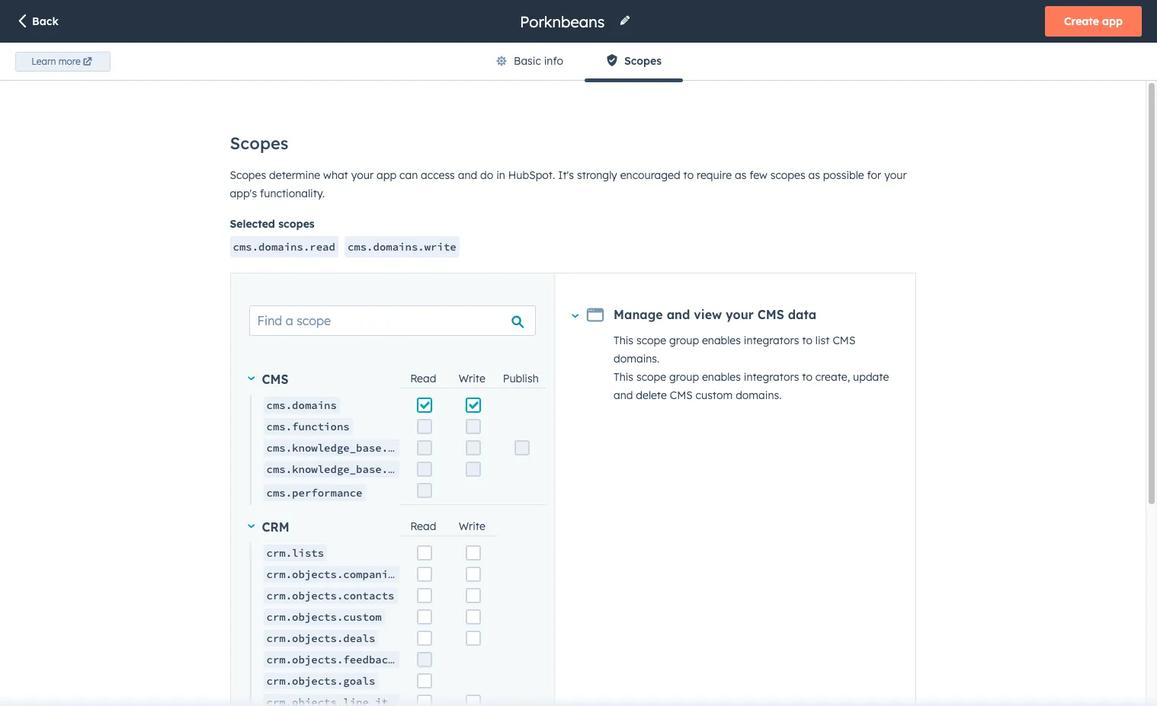 Task type: locate. For each thing, give the bounding box(es) containing it.
do
[[332, 71, 345, 85], [480, 169, 494, 182]]

1 horizontal spatial a
[[334, 53, 341, 66]]

encouraged
[[621, 169, 681, 182]]

1 vertical spatial scopes
[[279, 217, 315, 231]]

1 vertical spatial learn
[[222, 71, 253, 85]]

cms
[[758, 307, 785, 323], [833, 334, 856, 348], [262, 372, 289, 387], [670, 389, 693, 403]]

and left one
[[614, 389, 633, 403]]

0 vertical spatial enables
[[702, 334, 741, 348]]

no private apps alert
[[222, 185, 1133, 399]]

1 vertical spatial read
[[410, 520, 436, 534]]

basic info button
[[474, 43, 585, 80]]

crm.objects.custom
[[267, 611, 382, 625]]

create
[[1065, 14, 1100, 28], [241, 133, 276, 146], [598, 383, 634, 397]]

a
[[334, 53, 341, 66], [279, 133, 286, 146]]

0 vertical spatial integrators
[[744, 334, 799, 348]]

0 vertical spatial scope
[[637, 334, 667, 348]]

1 horizontal spatial domains.
[[736, 389, 782, 403]]

0 horizontal spatial and
[[458, 169, 478, 182]]

1 vertical spatial caret image
[[248, 525, 255, 529]]

write
[[459, 372, 486, 386], [459, 520, 486, 534]]

apps up started.
[[704, 346, 747, 369]]

0 vertical spatial do
[[332, 71, 345, 85]]

create app button
[[1046, 6, 1142, 37]]

this down the no at the right of page
[[614, 371, 634, 384]]

to left create,
[[802, 371, 813, 384]]

1 integrators from the top
[[744, 334, 799, 348]]

0 vertical spatial create
[[1065, 14, 1100, 28]]

domains. right custom
[[736, 389, 782, 403]]

0 horizontal spatial private
[[289, 133, 327, 146]]

learn left more
[[31, 55, 56, 67]]

cms right caret icon
[[262, 372, 289, 387]]

apps down way
[[416, 71, 443, 85]]

None field
[[519, 11, 610, 32]]

2 as from the left
[[809, 169, 821, 182]]

none field inside page section element
[[519, 11, 610, 32]]

create inside no private apps alert
[[598, 383, 634, 397]]

scopes determine what your app can access and do in hubspot. it's strongly encouraged to require as few scopes as possible for your app's functionality.
[[230, 169, 907, 201]]

crm.objects.companies
[[267, 568, 401, 582]]

1 vertical spatial create
[[241, 133, 276, 146]]

can left access
[[400, 169, 418, 182]]

create inside page section element
[[1065, 14, 1100, 28]]

caret image left manage
[[572, 314, 579, 318]]

1 horizontal spatial private
[[375, 71, 413, 85]]

get
[[698, 383, 715, 397]]

1 horizontal spatial scopes
[[771, 169, 806, 182]]

caret image inside manage and view your cms data dropdown button
[[572, 314, 579, 318]]

0 vertical spatial app
[[1103, 14, 1123, 28]]

list
[[816, 334, 830, 348]]

1 vertical spatial a
[[279, 133, 286, 146]]

create one now to get started.
[[598, 383, 757, 397]]

1 vertical spatial and
[[667, 307, 690, 323]]

0 vertical spatial apps
[[260, 53, 285, 66]]

a up learn what you can do with private apps
[[334, 53, 341, 66]]

1 horizontal spatial can
[[400, 169, 418, 182]]

enables down manage and view your cms data
[[702, 334, 741, 348]]

write for cms
[[459, 372, 486, 386]]

1 horizontal spatial apps
[[416, 71, 443, 85]]

scopes right 'few'
[[771, 169, 806, 182]]

0 horizontal spatial learn
[[31, 55, 56, 67]]

what right determine
[[323, 169, 348, 182]]

0 horizontal spatial can
[[309, 71, 328, 85]]

your inside dropdown button
[[726, 307, 754, 323]]

learn what you can do with private apps link
[[222, 70, 459, 88]]

0 vertical spatial learn
[[31, 55, 56, 67]]

your left hubspot
[[556, 53, 579, 66]]

create for create a private app
[[241, 133, 276, 146]]

0 vertical spatial group
[[670, 334, 699, 348]]

private down secure
[[375, 71, 413, 85]]

crm.objects.contacts
[[267, 589, 395, 603]]

caret image
[[572, 314, 579, 318], [248, 525, 255, 529]]

Find a scope search field
[[249, 306, 536, 336]]

1 vertical spatial apps
[[416, 71, 443, 85]]

1 vertical spatial what
[[323, 169, 348, 182]]

1 group from the top
[[670, 334, 699, 348]]

can down give
[[309, 71, 328, 85]]

this
[[614, 334, 634, 348], [614, 371, 634, 384]]

and left view
[[667, 307, 690, 323]]

2 vertical spatial app
[[377, 169, 397, 182]]

private up the now
[[638, 346, 699, 369]]

0 vertical spatial this
[[614, 334, 634, 348]]

app
[[1103, 14, 1123, 28], [330, 133, 351, 146], [377, 169, 397, 182]]

as left possible
[[809, 169, 821, 182]]

and right access
[[458, 169, 478, 182]]

back
[[32, 14, 59, 28], [25, 23, 52, 37]]

scope down manage
[[637, 334, 667, 348]]

2 integrators from the top
[[744, 371, 799, 384]]

to left require
[[684, 169, 694, 182]]

2 read from the top
[[410, 520, 436, 534]]

group
[[670, 334, 699, 348], [670, 371, 699, 384]]

2 horizontal spatial create
[[1065, 14, 1100, 28]]

1 vertical spatial enables
[[702, 371, 741, 384]]

0 horizontal spatial you
[[286, 71, 306, 85]]

your
[[556, 53, 579, 66], [351, 169, 374, 182], [885, 169, 907, 182], [726, 307, 754, 323]]

you
[[312, 53, 331, 66], [286, 71, 306, 85]]

1 horizontal spatial create
[[598, 383, 634, 397]]

cms left data
[[758, 307, 785, 323]]

scopes inside the scopes determine what your app can access and do in hubspot. it's strongly encouraged to require as few scopes as possible for your app's functionality.
[[771, 169, 806, 182]]

as
[[735, 169, 747, 182], [809, 169, 821, 182]]

1 vertical spatial integrators
[[744, 371, 799, 384]]

integrators down data
[[744, 334, 799, 348]]

2 horizontal spatial private
[[638, 346, 699, 369]]

make
[[465, 53, 493, 66]]

domains. up create one now button
[[614, 352, 660, 366]]

do inside the scopes determine what your app can access and do in hubspot. it's strongly encouraged to require as few scopes as possible for your app's functionality.
[[480, 169, 494, 182]]

2 vertical spatial and
[[614, 389, 633, 403]]

0 vertical spatial caret image
[[572, 314, 579, 318]]

1 vertical spatial private
[[289, 133, 327, 146]]

0 vertical spatial write
[[459, 372, 486, 386]]

this down manage
[[614, 334, 634, 348]]

create for create app
[[1065, 14, 1100, 28]]

your right view
[[726, 307, 754, 323]]

can
[[309, 71, 328, 85], [400, 169, 418, 182]]

create a private app
[[241, 133, 351, 146]]

page section element
[[0, 0, 1158, 82]]

you down give
[[286, 71, 306, 85]]

what down private
[[256, 71, 283, 85]]

scopes
[[625, 54, 662, 68], [230, 133, 289, 154], [230, 169, 266, 182]]

0 vertical spatial read
[[410, 372, 436, 386]]

give
[[288, 53, 309, 66]]

1 horizontal spatial and
[[614, 389, 633, 403]]

enables
[[702, 334, 741, 348], [702, 371, 741, 384]]

0 vertical spatial domains.
[[614, 352, 660, 366]]

0 vertical spatial private
[[375, 71, 413, 85]]

scope
[[637, 334, 667, 348], [637, 371, 667, 384]]

0 horizontal spatial create
[[241, 133, 276, 146]]

private up determine
[[289, 133, 327, 146]]

2 horizontal spatial apps
[[704, 346, 747, 369]]

domains.
[[614, 352, 660, 366], [736, 389, 782, 403]]

0 horizontal spatial what
[[256, 71, 283, 85]]

scopes
[[771, 169, 806, 182], [279, 217, 315, 231]]

to left the list
[[802, 334, 813, 348]]

1 vertical spatial do
[[480, 169, 494, 182]]

1 read from the top
[[410, 372, 436, 386]]

learn down private
[[222, 71, 253, 85]]

2 horizontal spatial and
[[667, 307, 690, 323]]

enables up custom
[[702, 371, 741, 384]]

do left with
[[332, 71, 345, 85]]

1 horizontal spatial what
[[323, 169, 348, 182]]

2 vertical spatial apps
[[704, 346, 747, 369]]

to inside no private apps alert
[[685, 383, 695, 397]]

create,
[[816, 371, 850, 384]]

back link
[[0, 15, 62, 46]]

integrators
[[744, 334, 799, 348], [744, 371, 799, 384]]

cms left get
[[670, 389, 693, 403]]

1 vertical spatial scope
[[637, 371, 667, 384]]

1 vertical spatial domains.
[[736, 389, 782, 403]]

cms.functions
[[267, 420, 350, 434]]

to inside the scopes determine what your app can access and do in hubspot. it's strongly encouraged to require as few scopes as possible for your app's functionality.
[[684, 169, 694, 182]]

group down view
[[670, 334, 699, 348]]

this scope group enables integrators to list cms domains. this scope group enables integrators to create, update and delete cms custom domains.
[[614, 334, 889, 403]]

0 vertical spatial can
[[309, 71, 328, 85]]

1 vertical spatial can
[[400, 169, 418, 182]]

caret image left crm at the left of the page
[[248, 525, 255, 529]]

your right determine
[[351, 169, 374, 182]]

2 write from the top
[[459, 520, 486, 534]]

1 vertical spatial this
[[614, 371, 634, 384]]

a up determine
[[279, 133, 286, 146]]

1 horizontal spatial app
[[377, 169, 397, 182]]

do left in at the left top of page
[[480, 169, 494, 182]]

navigation containing basic info
[[474, 43, 683, 82]]

0 vertical spatial scopes
[[771, 169, 806, 182]]

create one now button
[[598, 381, 682, 399]]

app inside the scopes determine what your app can access and do in hubspot. it's strongly encouraged to require as few scopes as possible for your app's functionality.
[[377, 169, 397, 182]]

2 vertical spatial create
[[598, 383, 634, 397]]

write for crm
[[459, 520, 486, 534]]

group down no private apps on the right of page
[[670, 371, 699, 384]]

2 horizontal spatial app
[[1103, 14, 1123, 28]]

1 horizontal spatial do
[[480, 169, 494, 182]]

as left 'few'
[[735, 169, 747, 182]]

way
[[428, 53, 449, 66]]

create a private app button
[[222, 124, 370, 155]]

possible
[[823, 169, 865, 182]]

learn
[[31, 55, 56, 67], [222, 71, 253, 85]]

settings
[[24, 65, 87, 84]]

navigation inside page section element
[[474, 43, 683, 82]]

1 vertical spatial you
[[286, 71, 306, 85]]

1 vertical spatial group
[[670, 371, 699, 384]]

navigation
[[474, 43, 683, 82]]

apps
[[260, 53, 285, 66], [416, 71, 443, 85], [704, 346, 747, 369]]

update
[[853, 371, 889, 384]]

scopes inside button
[[625, 54, 662, 68]]

integrators left create,
[[744, 371, 799, 384]]

caret image
[[248, 377, 255, 381]]

scope up delete
[[637, 371, 667, 384]]

1 write from the top
[[459, 372, 486, 386]]

0 horizontal spatial as
[[735, 169, 747, 182]]

crm.objects.feedback_submissions
[[267, 654, 472, 667]]

can inside the scopes determine what your app can access and do in hubspot. it's strongly encouraged to require as few scopes as possible for your app's functionality.
[[400, 169, 418, 182]]

0 vertical spatial what
[[256, 71, 283, 85]]

0 horizontal spatial scopes
[[279, 217, 315, 231]]

1 vertical spatial write
[[459, 520, 486, 534]]

2 vertical spatial private
[[638, 346, 699, 369]]

manage and view your cms data
[[614, 307, 817, 323]]

0 vertical spatial scopes
[[625, 54, 662, 68]]

to left get
[[685, 383, 695, 397]]

0 vertical spatial and
[[458, 169, 478, 182]]

0 horizontal spatial apps
[[260, 53, 285, 66]]

1 horizontal spatial caret image
[[572, 314, 579, 318]]

2 vertical spatial scopes
[[230, 169, 266, 182]]

0 vertical spatial you
[[312, 53, 331, 66]]

2 group from the top
[[670, 371, 699, 384]]

apps left give
[[260, 53, 285, 66]]

learn inside learn what you can do with private apps link
[[222, 71, 253, 85]]

0 horizontal spatial app
[[330, 133, 351, 146]]

cms.knowledge_base.articles
[[267, 442, 439, 455]]

learn inside learn more link
[[31, 55, 56, 67]]

cms.domains.write
[[348, 240, 457, 254]]

you up learn what you can do with private apps
[[312, 53, 331, 66]]

1 horizontal spatial learn
[[222, 71, 253, 85]]

more
[[58, 55, 81, 67]]

1 horizontal spatial as
[[809, 169, 821, 182]]

0 horizontal spatial a
[[279, 133, 286, 146]]

in
[[497, 169, 506, 182]]

scopes up cms.domains.read
[[279, 217, 315, 231]]

scopes inside the scopes determine what your app can access and do in hubspot. it's strongly encouraged to require as few scopes as possible for your app's functionality.
[[230, 169, 266, 182]]

learn more link
[[15, 52, 111, 71]]



Task type: describe. For each thing, give the bounding box(es) containing it.
secure
[[393, 53, 425, 66]]

require
[[697, 169, 732, 182]]

app inside page section element
[[1103, 14, 1123, 28]]

hubspot
[[582, 53, 626, 66]]

manage
[[614, 307, 663, 323]]

delete
[[636, 389, 667, 403]]

to right calls
[[543, 53, 553, 66]]

1 enables from the top
[[702, 334, 741, 348]]

account.
[[629, 53, 672, 66]]

cms.knowledge_base.settings
[[267, 463, 439, 477]]

cms inside dropdown button
[[758, 307, 785, 323]]

0 horizontal spatial do
[[332, 71, 345, 85]]

crm.lists
[[267, 547, 324, 561]]

1 vertical spatial scopes
[[230, 133, 289, 154]]

a inside button
[[279, 133, 286, 146]]

apps inside alert
[[704, 346, 747, 369]]

logs
[[54, 686, 78, 699]]

crm
[[262, 520, 290, 535]]

cms right the list
[[833, 334, 856, 348]]

with
[[349, 71, 371, 85]]

basic
[[514, 54, 541, 68]]

api
[[496, 53, 515, 66]]

view
[[694, 307, 722, 323]]

link opens in a new window image
[[445, 70, 456, 88]]

basic info
[[514, 54, 564, 68]]

2 enables from the top
[[702, 371, 741, 384]]

cms.domains.read
[[233, 240, 335, 254]]

strongly
[[577, 169, 618, 182]]

private
[[222, 53, 257, 66]]

create app
[[1065, 14, 1123, 28]]

link opens in a new window image
[[445, 73, 456, 85]]

crm.objects.deals
[[267, 632, 375, 646]]

.
[[459, 71, 461, 85]]

determine
[[269, 169, 320, 182]]

0 vertical spatial a
[[334, 53, 341, 66]]

started.
[[718, 383, 757, 397]]

private inside alert
[[638, 346, 699, 369]]

0 horizontal spatial domains.
[[614, 352, 660, 366]]

cms.domains
[[267, 399, 337, 413]]

1 vertical spatial app
[[330, 133, 351, 146]]

private inside button
[[289, 133, 327, 146]]

audit logs
[[24, 686, 78, 699]]

app's
[[230, 187, 257, 201]]

no
[[608, 346, 633, 369]]

1 horizontal spatial you
[[312, 53, 331, 66]]

powerful,
[[344, 53, 390, 66]]

what inside the scopes determine what your app can access and do in hubspot. it's strongly encouraged to require as few scopes as possible for your app's functionality.
[[323, 169, 348, 182]]

1 this from the top
[[614, 334, 634, 348]]

it's
[[558, 169, 574, 182]]

learn more
[[31, 55, 81, 67]]

learn for learn what you can do with private apps
[[222, 71, 253, 85]]

0 horizontal spatial caret image
[[248, 525, 255, 529]]

crm.objects.goals
[[267, 675, 375, 689]]

to right way
[[452, 53, 462, 66]]

read for cms
[[410, 372, 436, 386]]

your right for
[[885, 169, 907, 182]]

and inside dropdown button
[[667, 307, 690, 323]]

few
[[750, 169, 768, 182]]

and inside this scope group enables integrators to list cms domains. this scope group enables integrators to create, update and delete cms custom domains.
[[614, 389, 633, 403]]

now
[[660, 383, 682, 397]]

2 scope from the top
[[637, 371, 667, 384]]

scopes button
[[585, 43, 683, 82]]

calls
[[518, 53, 540, 66]]

audit logs link
[[15, 678, 159, 707]]

data
[[788, 307, 817, 323]]

selected scopes
[[230, 217, 315, 231]]

learn for learn more
[[31, 55, 56, 67]]

hubspot.
[[508, 169, 555, 182]]

2 this from the top
[[614, 371, 634, 384]]

for
[[868, 169, 882, 182]]

1 scope from the top
[[637, 334, 667, 348]]

cms.performance
[[267, 486, 363, 500]]

publish
[[503, 372, 539, 386]]

back button
[[15, 13, 59, 31]]

no private apps
[[608, 346, 747, 369]]

back inside button
[[32, 14, 59, 28]]

learn what you can do with private apps
[[222, 71, 443, 85]]

custom
[[696, 389, 733, 403]]

info
[[544, 54, 564, 68]]

and inside the scopes determine what your app can access and do in hubspot. it's strongly encouraged to require as few scopes as possible for your app's functionality.
[[458, 169, 478, 182]]

access
[[421, 169, 455, 182]]

audit
[[24, 686, 51, 699]]

1 as from the left
[[735, 169, 747, 182]]

functionality.
[[260, 187, 325, 201]]

private apps give you a powerful, secure way to make api calls to your hubspot account.
[[222, 53, 672, 66]]

selected
[[230, 217, 275, 231]]

one
[[637, 383, 657, 397]]

read for crm
[[410, 520, 436, 534]]

manage and view your cms data button
[[572, 307, 897, 326]]



Task type: vqa. For each thing, say whether or not it's contained in the screenshot.
crm.objects.custom
yes



